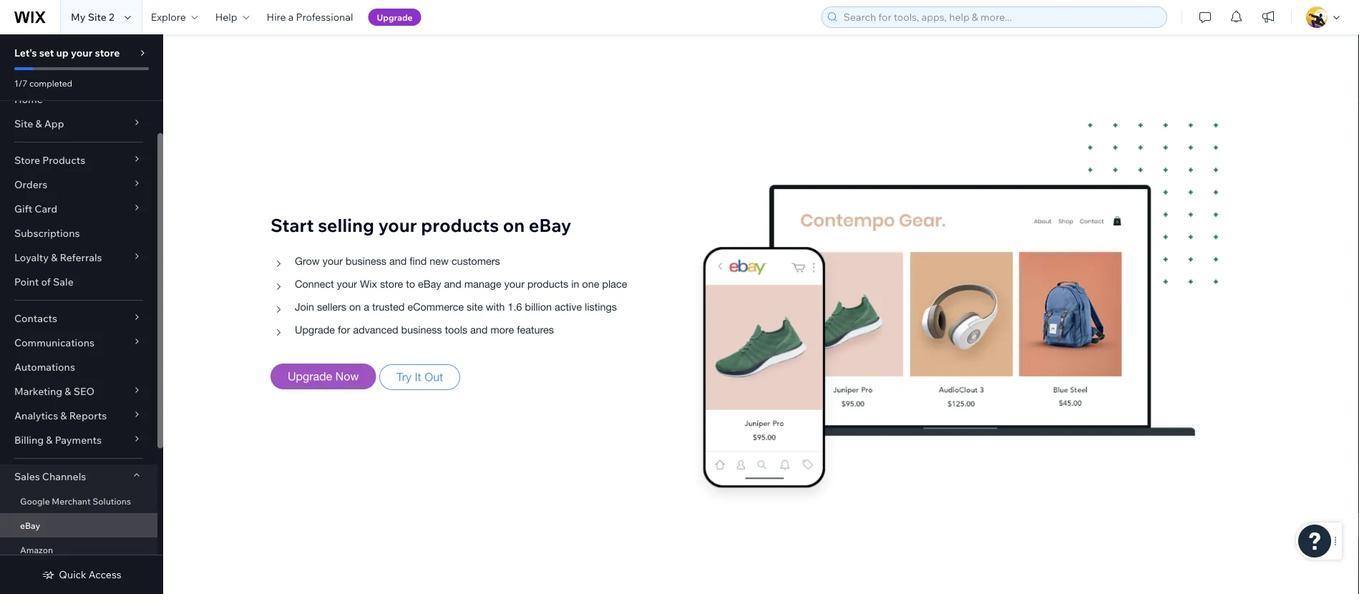 Task type: describe. For each thing, give the bounding box(es) containing it.
sidebar element
[[0, 34, 163, 594]]

let's set up your store
[[14, 47, 120, 59]]

reports
[[69, 409, 107, 422]]

loyalty & referrals button
[[0, 246, 157, 270]]

amazon link
[[0, 538, 157, 562]]

your
[[71, 47, 93, 59]]

upgrade
[[377, 12, 413, 23]]

help button
[[207, 0, 258, 34]]

quick access
[[59, 568, 121, 581]]

merchant
[[52, 496, 91, 506]]

point of sale
[[14, 276, 74, 288]]

home
[[14, 93, 43, 106]]

subscriptions
[[14, 227, 80, 239]]

let's
[[14, 47, 37, 59]]

a
[[288, 11, 294, 23]]

my
[[71, 11, 86, 23]]

google
[[20, 496, 50, 506]]

my site 2
[[71, 11, 114, 23]]

seo
[[74, 385, 95, 398]]

billing
[[14, 434, 44, 446]]

store products button
[[0, 148, 157, 173]]

access
[[89, 568, 121, 581]]

referrals
[[60, 251, 102, 264]]

sale
[[53, 276, 74, 288]]

1 horizontal spatial site
[[88, 11, 107, 23]]

loyalty & referrals
[[14, 251, 102, 264]]

hire a professional
[[267, 11, 353, 23]]

& for loyalty
[[51, 251, 58, 264]]

communications button
[[0, 331, 157, 355]]

upgrade button
[[368, 9, 421, 26]]

store products
[[14, 154, 85, 166]]

amazon
[[20, 544, 53, 555]]

sales channels
[[14, 470, 86, 483]]

quick access button
[[42, 568, 121, 581]]

billing & payments button
[[0, 428, 157, 452]]

& for analytics
[[60, 409, 67, 422]]

store
[[14, 154, 40, 166]]

home link
[[0, 87, 157, 112]]

channels
[[42, 470, 86, 483]]

point
[[14, 276, 39, 288]]

hire
[[267, 11, 286, 23]]

1/7 completed
[[14, 78, 72, 88]]

analytics & reports button
[[0, 404, 157, 428]]

gift
[[14, 203, 32, 215]]

analytics & reports
[[14, 409, 107, 422]]

professional
[[296, 11, 353, 23]]

subscriptions link
[[0, 221, 157, 246]]

help
[[215, 11, 237, 23]]

orders button
[[0, 173, 157, 197]]



Task type: vqa. For each thing, say whether or not it's contained in the screenshot.
Online at the left bottom
no



Task type: locate. For each thing, give the bounding box(es) containing it.
orders
[[14, 178, 47, 191]]

hire a professional link
[[258, 0, 362, 34]]

contacts button
[[0, 306, 157, 331]]

0 horizontal spatial site
[[14, 117, 33, 130]]

products
[[42, 154, 85, 166]]

explore
[[151, 11, 186, 23]]

communications
[[14, 336, 95, 349]]

& right billing
[[46, 434, 53, 446]]

1/7
[[14, 78, 27, 88]]

site & app
[[14, 117, 64, 130]]

ebay link
[[0, 513, 157, 538]]

contacts
[[14, 312, 57, 325]]

& for billing
[[46, 434, 53, 446]]

google merchant solutions link
[[0, 489, 157, 513]]

site & app button
[[0, 112, 157, 136]]

2
[[109, 11, 114, 23]]

site down 'home' in the left of the page
[[14, 117, 33, 130]]

sales channels button
[[0, 465, 157, 489]]

& for marketing
[[65, 385, 71, 398]]

& left reports
[[60, 409, 67, 422]]

marketing & seo
[[14, 385, 95, 398]]

google merchant solutions
[[20, 496, 131, 506]]

store
[[95, 47, 120, 59]]

& for site
[[35, 117, 42, 130]]

marketing
[[14, 385, 62, 398]]

of
[[41, 276, 51, 288]]

sales
[[14, 470, 40, 483]]

completed
[[29, 78, 72, 88]]

automations link
[[0, 355, 157, 379]]

ebay
[[20, 520, 40, 531]]

gift card
[[14, 203, 57, 215]]

solutions
[[93, 496, 131, 506]]

billing & payments
[[14, 434, 102, 446]]

up
[[56, 47, 69, 59]]

loyalty
[[14, 251, 49, 264]]

quick
[[59, 568, 86, 581]]

site
[[88, 11, 107, 23], [14, 117, 33, 130]]

& inside "popup button"
[[46, 434, 53, 446]]

automations
[[14, 361, 75, 373]]

gift card button
[[0, 197, 157, 221]]

marketing & seo button
[[0, 379, 157, 404]]

& left app
[[35, 117, 42, 130]]

&
[[35, 117, 42, 130], [51, 251, 58, 264], [65, 385, 71, 398], [60, 409, 67, 422], [46, 434, 53, 446]]

& right the loyalty
[[51, 251, 58, 264]]

app
[[44, 117, 64, 130]]

point of sale link
[[0, 270, 157, 294]]

analytics
[[14, 409, 58, 422]]

0 vertical spatial site
[[88, 11, 107, 23]]

1 vertical spatial site
[[14, 117, 33, 130]]

Search for tools, apps, help & more... field
[[839, 7, 1162, 27]]

& left the seo at left
[[65, 385, 71, 398]]

set
[[39, 47, 54, 59]]

site left the 2
[[88, 11, 107, 23]]

site inside popup button
[[14, 117, 33, 130]]

payments
[[55, 434, 102, 446]]

card
[[35, 203, 57, 215]]



